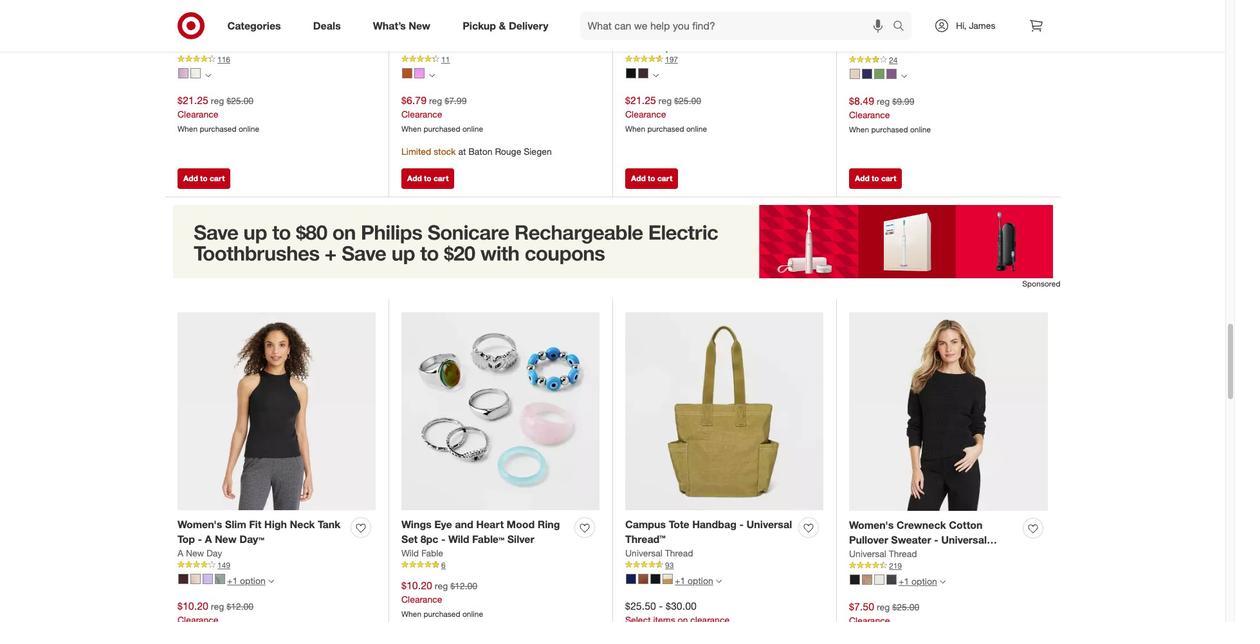 Task type: vqa. For each thing, say whether or not it's contained in the screenshot.
Sale
no



Task type: locate. For each thing, give the bounding box(es) containing it.
+1 option button for crewneck
[[844, 572, 951, 592]]

thread™
[[450, 27, 490, 40], [849, 28, 890, 40], [625, 533, 666, 546], [849, 549, 890, 561]]

+1 for crewneck
[[899, 576, 909, 587]]

reg inside $8.49 reg $9.99 clearance when purchased online
[[877, 96, 890, 107]]

all colors image
[[205, 73, 211, 79], [429, 73, 435, 79], [901, 73, 907, 79]]

+1 option
[[227, 576, 266, 587], [675, 576, 713, 587], [899, 576, 937, 587]]

a down "top" on the left bottom
[[178, 548, 183, 559]]

universal thread for campus
[[625, 548, 693, 559]]

3 to from the left
[[648, 174, 655, 183]]

0 vertical spatial wild fable
[[178, 42, 219, 53]]

women's up 'joggers'
[[178, 12, 222, 25]]

women's
[[178, 12, 222, 25], [625, 12, 670, 25], [178, 519, 222, 531], [849, 519, 894, 532]]

tapered
[[276, 12, 316, 25]]

wild fable link for wild
[[178, 41, 219, 54]]

women's up the pullover
[[849, 519, 894, 532]]

clearance
[[178, 108, 218, 119], [401, 108, 442, 119], [625, 108, 666, 119], [849, 109, 890, 120], [401, 594, 442, 605]]

door knocker drop earring - universal thread™ link
[[401, 12, 569, 41]]

online inside $8.49 reg $9.99 clearance when purchased online
[[910, 125, 931, 134]]

$21.25 down berry pink image
[[178, 94, 208, 107]]

0 horizontal spatial +1
[[227, 576, 238, 587]]

- right handbag
[[739, 519, 744, 531]]

0 horizontal spatial +1 option
[[227, 576, 266, 587]]

+1 for tote
[[675, 576, 685, 587]]

- inside the oval hoop earrings - universal thread™
[[947, 13, 952, 26]]

a inside 'women's velour side ruched drapery bodycon dress - a new day™'
[[752, 27, 759, 40]]

option for slim
[[240, 576, 266, 587]]

wings eye and heart mood ring set 8pc - wild fable™ silver link
[[401, 518, 569, 547]]

add for dress
[[631, 174, 646, 183]]

0 horizontal spatial wild fable link
[[178, 41, 219, 54]]

add to cart for dress
[[631, 174, 673, 183]]

0 horizontal spatial option
[[240, 576, 266, 587]]

a inside women's slim fit high neck tank top - a new day™
[[205, 533, 212, 546]]

add for wild
[[183, 174, 198, 183]]

1 vertical spatial a new day
[[178, 548, 222, 559]]

- right "top" on the left bottom
[[198, 533, 202, 546]]

1 add from the left
[[183, 174, 198, 183]]

fable™
[[251, 27, 284, 40], [472, 533, 505, 546]]

campus tote handbag - universal thread™ image
[[625, 312, 823, 511], [625, 312, 823, 511]]

wild fable down 'joggers'
[[178, 42, 219, 53]]

+1 option button down 149 at the bottom of the page
[[172, 571, 280, 592]]

all colors element right berry pink image
[[205, 71, 211, 79]]

0 horizontal spatial fable™
[[251, 27, 284, 40]]

116
[[217, 54, 230, 64]]

1 horizontal spatial all colors + 1 more colors image
[[716, 579, 722, 585]]

women's crewneck cotton pullover sweater - universal thread™ image
[[849, 312, 1048, 511], [849, 312, 1048, 511]]

women's inside women's slim fit high neck tank top - a new day™
[[178, 519, 222, 531]]

+1 right gold image
[[675, 576, 685, 587]]

thread™ inside the oval hoop earrings - universal thread™
[[849, 28, 890, 40]]

2 $21.25 reg $25.00 clearance when purchased online from the left
[[625, 94, 707, 134]]

0 horizontal spatial all colors + 1 more colors element
[[268, 578, 274, 585]]

earring
[[499, 12, 535, 25]]

wild fable
[[178, 42, 219, 53], [401, 548, 443, 559]]

fable™ inside wings eye and heart mood ring set 8pc - wild fable™ silver
[[472, 533, 505, 546]]

pullover
[[849, 534, 888, 547]]

0 vertical spatial a new day
[[625, 42, 670, 53]]

0 horizontal spatial $12.00
[[227, 601, 254, 612]]

0 vertical spatial fable™
[[251, 27, 284, 40]]

1 to from the left
[[200, 174, 208, 183]]

what's new
[[373, 19, 430, 32]]

0 horizontal spatial +1 option button
[[172, 571, 280, 592]]

delivery
[[509, 19, 548, 32]]

1 all colors + 1 more colors image from the left
[[268, 579, 274, 585]]

when
[[178, 124, 198, 134], [401, 124, 421, 134], [625, 124, 645, 134], [849, 125, 869, 134], [401, 610, 421, 619]]

heart
[[476, 519, 504, 531]]

add to cart for thread™
[[407, 174, 449, 183]]

a new day link down the drapery
[[625, 41, 670, 54]]

2 add to cart button from the left
[[401, 168, 454, 189]]

silver
[[507, 533, 534, 546]]

1 vertical spatial wild fable
[[401, 548, 443, 559]]

purchased for women's high-rise tapered joggers - wild fable™
[[200, 124, 236, 134]]

day
[[654, 42, 670, 53], [207, 548, 222, 559]]

categories link
[[216, 12, 297, 40]]

universal
[[955, 13, 1000, 26], [401, 27, 447, 40], [401, 42, 439, 53], [849, 42, 886, 53], [747, 519, 792, 531], [941, 534, 987, 547], [625, 548, 663, 559], [849, 549, 886, 560]]

1 horizontal spatial $21.25 reg $25.00 clearance when purchased online
[[625, 94, 707, 134]]

universal thread link up 219
[[849, 548, 917, 561]]

purchased inside $10.20 reg $12.00 clearance when purchased online
[[424, 610, 460, 619]]

$21.25 for women's velour side ruched drapery bodycon dress - a new day™
[[625, 94, 656, 107]]

reg inside $10.20 reg $12.00
[[211, 601, 224, 612]]

1 horizontal spatial a new day
[[625, 42, 670, 53]]

when inside $6.79 reg $7.99 clearance when purchased online
[[401, 124, 421, 134]]

thread™ down the pullover
[[849, 549, 890, 561]]

black image up $7.50
[[850, 575, 860, 586]]

fable
[[198, 42, 219, 53], [421, 548, 443, 559]]

1 horizontal spatial +1 option
[[675, 576, 713, 587]]

2 $21.25 from the left
[[625, 94, 656, 107]]

thread up the 11
[[441, 42, 469, 53]]

1 cart from the left
[[210, 174, 225, 183]]

wild fable link for set
[[401, 547, 443, 560]]

$25.00 down "197"
[[674, 95, 701, 106]]

all colors + 1 more colors image
[[268, 579, 274, 585], [716, 579, 722, 585]]

11
[[441, 54, 450, 64]]

women's slim fit high neck tank top - a new day™ image
[[178, 312, 376, 511], [178, 312, 376, 511]]

reg left '$7.99'
[[429, 95, 442, 106]]

- right earring
[[538, 12, 542, 25]]

$21.25 for women's high-rise tapered joggers - wild fable™
[[178, 94, 208, 107]]

- inside campus tote handbag - universal thread™
[[739, 519, 744, 531]]

0 vertical spatial wild fable link
[[178, 41, 219, 54]]

universal thread
[[401, 42, 469, 53], [849, 42, 917, 53], [625, 548, 693, 559], [849, 549, 917, 560]]

2 add from the left
[[407, 174, 422, 183]]

$21.25 reg $25.00 clearance when purchased online down all colors icon
[[625, 94, 707, 134]]

2 add to cart from the left
[[407, 174, 449, 183]]

all colors image
[[653, 73, 659, 79]]

mauve image
[[638, 68, 648, 79]]

fable down 'joggers'
[[198, 42, 219, 53]]

what's
[[373, 19, 406, 32]]

universal inside the oval hoop earrings - universal thread™
[[955, 13, 1000, 26]]

0 horizontal spatial day™
[[239, 533, 264, 546]]

all colors + 1 more colors element down 149 link
[[268, 578, 274, 585]]

women's inside 'women's velour side ruched drapery bodycon dress - a new day™'
[[625, 12, 670, 25]]

thread™ down oval
[[849, 28, 890, 40]]

thread for tote
[[665, 548, 693, 559]]

1 horizontal spatial wild fable
[[401, 548, 443, 559]]

cream image left lavender image
[[190, 575, 201, 585]]

wild down 'joggers'
[[178, 42, 195, 53]]

0 vertical spatial day™
[[625, 42, 650, 54]]

1 vertical spatial a new day link
[[178, 547, 222, 560]]

all colors element right lilac purple image
[[429, 71, 435, 79]]

eye
[[434, 519, 452, 531]]

$12.00 down 149 at the bottom of the page
[[227, 601, 254, 612]]

+1 right dark gray image
[[899, 576, 909, 587]]

0 vertical spatial day
[[654, 42, 670, 53]]

1 vertical spatial fable
[[421, 548, 443, 559]]

reg for women's velour side ruched drapery bodycon dress - a new day™
[[659, 95, 672, 106]]

0 horizontal spatial wild fable
[[178, 42, 219, 53]]

thread up 93 on the bottom of page
[[665, 548, 693, 559]]

gold image
[[663, 575, 673, 585]]

3 add from the left
[[631, 174, 646, 183]]

0 horizontal spatial $21.25 reg $25.00 clearance when purchased online
[[178, 94, 259, 134]]

add to cart button
[[178, 168, 231, 189], [401, 168, 454, 189], [625, 168, 678, 189], [849, 168, 902, 189]]

0 horizontal spatial a new day link
[[178, 547, 222, 560]]

to
[[200, 174, 208, 183], [424, 174, 431, 183], [648, 174, 655, 183], [872, 174, 879, 183]]

reg inside $10.20 reg $12.00 clearance when purchased online
[[435, 581, 448, 592]]

+1 option for slim
[[227, 576, 266, 587]]

when inside $10.20 reg $12.00 clearance when purchased online
[[401, 610, 421, 619]]

drop
[[472, 12, 496, 25]]

- right 8pc at the bottom left of page
[[441, 533, 445, 546]]

1 horizontal spatial brown image
[[638, 575, 648, 585]]

brown image right blue icon
[[638, 575, 648, 585]]

$7.50 reg $25.00
[[849, 601, 919, 614]]

top
[[178, 533, 195, 546]]

1 horizontal spatial all colors image
[[429, 73, 435, 79]]

high-
[[225, 12, 252, 25]]

wild fable for set
[[401, 548, 443, 559]]

online for bodycon
[[686, 124, 707, 134]]

thread for knocker
[[441, 42, 469, 53]]

reg inside $6.79 reg $7.99 clearance when purchased online
[[429, 95, 442, 106]]

option for crewneck
[[912, 576, 937, 587]]

a new day for women's slim fit high neck tank top - a new day™
[[178, 548, 222, 559]]

blue image
[[626, 575, 636, 585]]

side
[[706, 12, 728, 25]]

24 link
[[849, 54, 1048, 66]]

women's inside 'women's crewneck cotton pullover sweater - universal thread™'
[[849, 519, 894, 532]]

women's for women's velour side ruched drapery bodycon dress - a new day™
[[625, 12, 670, 25]]

purchased for door knocker drop earring - universal thread™
[[424, 124, 460, 134]]

1 horizontal spatial $10.20
[[401, 580, 432, 592]]

all colors + 1 more colors image
[[940, 580, 946, 586]]

reg down all colors icon
[[659, 95, 672, 106]]

brown image for campus tote handbag - universal thread™
[[638, 575, 648, 585]]

1 vertical spatial fable™
[[472, 533, 505, 546]]

2 horizontal spatial all colors image
[[901, 73, 907, 79]]

slim
[[225, 519, 246, 531]]

thread up 219
[[889, 549, 917, 560]]

clearance down berry pink image
[[178, 108, 218, 119]]

door
[[401, 12, 426, 25]]

universal thread up 93 on the bottom of page
[[625, 548, 693, 559]]

thread for crewneck
[[889, 549, 917, 560]]

wild down high-
[[227, 27, 248, 40]]

$9.99
[[892, 96, 914, 107]]

$21.25 reg $25.00 clearance when purchased online down berry pink image
[[178, 94, 259, 134]]

+1 option button for tote
[[620, 571, 727, 592]]

2 horizontal spatial brown image
[[862, 575, 872, 586]]

purchased inside $6.79 reg $7.99 clearance when purchased online
[[424, 124, 460, 134]]

1 horizontal spatial option
[[688, 576, 713, 587]]

all colors + 1 more colors image for fit
[[268, 579, 274, 585]]

to for wild
[[200, 174, 208, 183]]

online for universal
[[462, 124, 483, 134]]

$21.25 reg $25.00 clearance when purchased online
[[178, 94, 259, 134], [625, 94, 707, 134]]

2 horizontal spatial +1 option
[[899, 576, 937, 587]]

0 vertical spatial fable
[[198, 42, 219, 53]]

thread™ inside 'women's crewneck cotton pullover sweater - universal thread™'
[[849, 549, 890, 561]]

a new day
[[625, 42, 670, 53], [178, 548, 222, 559]]

a new day down "top" on the left bottom
[[178, 548, 222, 559]]

fable for wild
[[198, 42, 219, 53]]

new down slim
[[215, 533, 237, 546]]

cream image right berry pink image
[[190, 68, 201, 79]]

0 vertical spatial $12.00
[[450, 581, 477, 592]]

+1 option left all colors + 1 more colors image
[[899, 576, 937, 587]]

116 link
[[178, 54, 376, 65]]

2 horizontal spatial +1 option button
[[844, 572, 951, 592]]

sweater
[[891, 534, 931, 547]]

2 cart from the left
[[434, 174, 449, 183]]

clearance for wings eye and heart mood ring set 8pc - wild fable™ silver
[[401, 594, 442, 605]]

option left all colors + 1 more colors image
[[912, 576, 937, 587]]

universal thread up "24"
[[849, 42, 917, 53]]

- down the ruched
[[745, 27, 749, 40]]

reg for oval hoop earrings - universal thread™
[[877, 96, 890, 107]]

day™ for drapery
[[625, 42, 650, 54]]

brown image left dark gray image
[[862, 575, 872, 586]]

when inside $8.49 reg $9.99 clearance when purchased online
[[849, 125, 869, 134]]

all colors image right lilac purple icon
[[901, 73, 907, 79]]

3 cart from the left
[[657, 174, 673, 183]]

1 $21.25 reg $25.00 clearance when purchased online from the left
[[178, 94, 259, 134]]

thread
[[441, 42, 469, 53], [889, 42, 917, 53], [665, 548, 693, 559], [889, 549, 917, 560]]

1 add to cart button from the left
[[178, 168, 231, 189]]

all colors + 1 more colors element down 219 link
[[940, 578, 946, 586]]

+1 option right gold image
[[675, 576, 713, 587]]

0 horizontal spatial a new day
[[178, 548, 222, 559]]

0 vertical spatial a new day link
[[625, 41, 670, 54]]

day™ down fit
[[239, 533, 264, 546]]

0 horizontal spatial all colors + 1 more colors image
[[268, 579, 274, 585]]

purchased inside $8.49 reg $9.99 clearance when purchased online
[[871, 125, 908, 134]]

universal down door
[[401, 27, 447, 40]]

$12.00 down 6 link
[[450, 581, 477, 592]]

reg
[[211, 95, 224, 106], [429, 95, 442, 106], [659, 95, 672, 106], [877, 96, 890, 107], [435, 581, 448, 592], [211, 601, 224, 612], [877, 602, 890, 613]]

reg for door knocker drop earring - universal thread™
[[429, 95, 442, 106]]

reg right $7.50
[[877, 602, 890, 613]]

add to cart
[[183, 174, 225, 183], [407, 174, 449, 183], [631, 174, 673, 183], [855, 174, 896, 183]]

-
[[538, 12, 542, 25], [947, 13, 952, 26], [220, 27, 225, 40], [745, 27, 749, 40], [739, 519, 744, 531], [198, 533, 202, 546], [441, 533, 445, 546], [934, 534, 938, 547], [659, 600, 663, 613]]

$12.00 inside $10.20 reg $12.00
[[227, 601, 254, 612]]

fable™ down heart at left bottom
[[472, 533, 505, 546]]

4 to from the left
[[872, 174, 879, 183]]

+1 option button down 93 on the bottom of page
[[620, 571, 727, 592]]

women's for women's crewneck cotton pullover sweater - universal thread™
[[849, 519, 894, 532]]

day up "197"
[[654, 42, 670, 53]]

black image left gold image
[[650, 575, 661, 585]]

bodycon
[[668, 27, 711, 40]]

$10.20
[[401, 580, 432, 592], [178, 600, 208, 613]]

- inside women's slim fit high neck tank top - a new day™
[[198, 533, 202, 546]]

all colors element
[[205, 71, 211, 79], [429, 71, 435, 79], [653, 71, 659, 79], [901, 72, 907, 80]]

1 horizontal spatial +1 option button
[[620, 571, 727, 592]]

$25.50 - $30.00
[[625, 600, 697, 613]]

all colors element for thread™
[[901, 72, 907, 80]]

2 to from the left
[[424, 174, 431, 183]]

+1 option right light blue image
[[227, 576, 266, 587]]

$21.25 reg $25.00 clearance when purchased online for drapery
[[625, 94, 707, 134]]

to for dress
[[648, 174, 655, 183]]

all colors + 1 more colors image down 149 link
[[268, 579, 274, 585]]

0 horizontal spatial $21.25
[[178, 94, 208, 107]]

reg left $9.99
[[877, 96, 890, 107]]

1 horizontal spatial wild fable link
[[401, 547, 443, 560]]

- down crewneck on the bottom of page
[[934, 534, 938, 547]]

0 horizontal spatial all colors image
[[205, 73, 211, 79]]

add for thread™
[[407, 174, 422, 183]]

a new day link down "top" on the left bottom
[[178, 547, 222, 560]]

cart for thread™
[[434, 174, 449, 183]]

women's inside women's high-rise tapered joggers - wild fable™
[[178, 12, 222, 25]]

1 vertical spatial $12.00
[[227, 601, 254, 612]]

pickup & delivery link
[[452, 12, 565, 40]]

crewneck
[[897, 519, 946, 532]]

all colors image right berry pink image
[[205, 73, 211, 79]]

0 horizontal spatial $10.20
[[178, 600, 208, 613]]

sponsored
[[1022, 279, 1061, 289]]

1 vertical spatial day™
[[239, 533, 264, 546]]

universal down "campus"
[[625, 548, 663, 559]]

2 horizontal spatial option
[[912, 576, 937, 587]]

$21.25 down mauve image
[[625, 94, 656, 107]]

1 vertical spatial wild fable link
[[401, 547, 443, 560]]

new right what's on the left of page
[[409, 19, 430, 32]]

set
[[401, 533, 418, 546]]

light blue image
[[215, 575, 225, 585]]

1 horizontal spatial all colors + 1 more colors element
[[716, 578, 722, 585]]

wild down and
[[448, 533, 469, 546]]

a new day link
[[625, 41, 670, 54], [178, 547, 222, 560]]

2 horizontal spatial $25.00
[[892, 602, 919, 613]]

wings
[[401, 519, 432, 531]]

advertisement region
[[165, 205, 1061, 278]]

all colors + 1 more colors element
[[268, 578, 274, 585], [716, 578, 722, 585], [940, 578, 946, 586]]

0 horizontal spatial $25.00
[[227, 95, 254, 106]]

wild fable down 8pc at the bottom left of page
[[401, 548, 443, 559]]

wings eye and heart mood ring set 8pc - wild fable™ silver image
[[401, 312, 600, 511], [401, 312, 600, 511]]

$25.00 inside $7.50 reg $25.00
[[892, 602, 919, 613]]

day for velour
[[654, 42, 670, 53]]

1 horizontal spatial a new day link
[[625, 41, 670, 54]]

online for ring
[[462, 610, 483, 619]]

universal thread up 219
[[849, 549, 917, 560]]

universal thread link for oval
[[849, 42, 917, 54]]

hi,
[[956, 20, 967, 31]]

1 horizontal spatial $12.00
[[450, 581, 477, 592]]

all colors + 1 more colors image down 93 link
[[716, 579, 722, 585]]

1 horizontal spatial fable
[[421, 548, 443, 559]]

- left hi,
[[947, 13, 952, 26]]

0 horizontal spatial fable
[[198, 42, 219, 53]]

women's up "top" on the left bottom
[[178, 519, 222, 531]]

light green image
[[874, 69, 885, 79]]

black image
[[650, 575, 661, 585], [850, 575, 860, 586]]

dark blue image
[[862, 69, 872, 79]]

$12.00 inside $10.20 reg $12.00 clearance when purchased online
[[450, 581, 477, 592]]

thread™ inside 'door knocker drop earring - universal thread™'
[[450, 27, 490, 40]]

new
[[409, 19, 430, 32], [762, 27, 784, 40], [634, 42, 652, 53], [215, 533, 237, 546], [186, 548, 204, 559]]

day™ inside 'women's velour side ruched drapery bodycon dress - a new day™'
[[625, 42, 650, 54]]

universal up '24' link
[[955, 13, 1000, 26]]

93
[[665, 561, 674, 570]]

all colors element for universal
[[429, 71, 435, 79]]

clearance down $8.49
[[849, 109, 890, 120]]

2 horizontal spatial +1
[[899, 576, 909, 587]]

1 horizontal spatial $25.00
[[674, 95, 701, 106]]

day™ inside women's slim fit high neck tank top - a new day™
[[239, 533, 264, 546]]

- right 'joggers'
[[220, 27, 225, 40]]

$21.25 reg $25.00 clearance when purchased online for joggers
[[178, 94, 259, 134]]

4 add from the left
[[855, 174, 870, 183]]

clearance inside $10.20 reg $12.00 clearance when purchased online
[[401, 594, 442, 605]]

pickup & delivery
[[463, 19, 548, 32]]

online inside $6.79 reg $7.99 clearance when purchased online
[[462, 124, 483, 134]]

purchased for women's velour side ruched drapery bodycon dress - a new day™
[[648, 124, 684, 134]]

cart
[[210, 174, 225, 183], [434, 174, 449, 183], [657, 174, 673, 183], [881, 174, 896, 183]]

lavender image
[[203, 575, 213, 585]]

1 vertical spatial $10.20
[[178, 600, 208, 613]]

fable™ inside women's high-rise tapered joggers - wild fable™
[[251, 27, 284, 40]]

clearance down the $6.79
[[401, 108, 442, 119]]

cart for wild
[[210, 174, 225, 183]]

lilac purple image
[[887, 69, 897, 79]]

universal thread link up "24"
[[849, 42, 917, 54]]

cream image
[[190, 68, 201, 79], [850, 69, 860, 79], [190, 575, 201, 585], [874, 575, 885, 586]]

$10.20 inside $10.20 reg $12.00 clearance when purchased online
[[401, 580, 432, 592]]

1 horizontal spatial day™
[[625, 42, 650, 54]]

berry pink image
[[178, 68, 188, 79]]

thread™ down drop
[[450, 27, 490, 40]]

fable™ down rise
[[251, 27, 284, 40]]

purchased
[[200, 124, 236, 134], [424, 124, 460, 134], [648, 124, 684, 134], [871, 125, 908, 134], [424, 610, 460, 619]]

reg down light blue image
[[211, 601, 224, 612]]

$10.20 for $10.20 reg $12.00 clearance when purchased online
[[401, 580, 432, 592]]

wild fable link down 'joggers'
[[178, 41, 219, 54]]

1 vertical spatial day
[[207, 548, 222, 559]]

1 horizontal spatial +1
[[675, 576, 685, 587]]

1 horizontal spatial $21.25
[[625, 94, 656, 107]]

all colors element right lilac purple icon
[[901, 72, 907, 80]]

brown image
[[178, 575, 188, 585], [638, 575, 648, 585], [862, 575, 872, 586]]

11 link
[[401, 54, 600, 65]]

clearance inside $8.49 reg $9.99 clearance when purchased online
[[849, 109, 890, 120]]

wild fable link down 8pc at the bottom left of page
[[401, 547, 443, 560]]

1 horizontal spatial fable™
[[472, 533, 505, 546]]

universal thread for oval
[[849, 42, 917, 53]]

1 $21.25 from the left
[[178, 94, 208, 107]]

0 vertical spatial $10.20
[[401, 580, 432, 592]]

to for thread™
[[424, 174, 431, 183]]

1 horizontal spatial day
[[654, 42, 670, 53]]

earrings
[[903, 13, 945, 26]]

a down the ruched
[[752, 27, 759, 40]]

clearance inside $6.79 reg $7.99 clearance when purchased online
[[401, 108, 442, 119]]

thread up "24"
[[889, 42, 917, 53]]

2 all colors + 1 more colors image from the left
[[716, 579, 722, 585]]

1 add to cart from the left
[[183, 174, 225, 183]]

4 add to cart from the left
[[855, 174, 896, 183]]

new down "top" on the left bottom
[[186, 548, 204, 559]]

new down the ruched
[[762, 27, 784, 40]]

a right "top" on the left bottom
[[205, 533, 212, 546]]

+1
[[227, 576, 238, 587], [675, 576, 685, 587], [899, 576, 909, 587]]

3 add to cart button from the left
[[625, 168, 678, 189]]

reg down 116
[[211, 95, 224, 106]]

thread™ down "campus"
[[625, 533, 666, 546]]

add to cart button for thread™
[[401, 168, 454, 189]]

new for women's velour side ruched drapery bodycon dress - a new day™ the a new day link
[[634, 42, 652, 53]]

$8.49
[[849, 94, 874, 107]]

universal inside campus tote handbag - universal thread™
[[747, 519, 792, 531]]

+1 option for crewneck
[[899, 576, 937, 587]]

all colors + 1 more colors element down 93 link
[[716, 578, 722, 585]]

clearance down 6
[[401, 594, 442, 605]]

option down 149 link
[[240, 576, 266, 587]]

new down the drapery
[[634, 42, 652, 53]]

day up 149 at the bottom of the page
[[207, 548, 222, 559]]

online inside $10.20 reg $12.00 clearance when purchased online
[[462, 610, 483, 619]]

2 horizontal spatial all colors + 1 more colors element
[[940, 578, 946, 586]]

3 add to cart from the left
[[631, 174, 673, 183]]

a new day down the drapery
[[625, 42, 670, 53]]

online for thread™
[[910, 125, 931, 134]]

wild fable link
[[178, 41, 219, 54], [401, 547, 443, 560]]

a
[[752, 27, 759, 40], [625, 42, 631, 53], [205, 533, 212, 546], [178, 548, 183, 559]]

$6.79
[[401, 94, 427, 107]]

0 horizontal spatial day
[[207, 548, 222, 559]]

campus tote handbag - universal thread™ link
[[625, 518, 793, 547]]

+1 for slim
[[227, 576, 238, 587]]

all colors image for $21.25
[[205, 73, 211, 79]]



Task type: describe. For each thing, give the bounding box(es) containing it.
ruched
[[731, 12, 768, 25]]

hi, james
[[956, 20, 996, 31]]

ring
[[538, 519, 560, 531]]

new for what's new link
[[409, 19, 430, 32]]

universal thread for door
[[401, 42, 469, 53]]

high
[[264, 519, 287, 531]]

+1 option for tote
[[675, 576, 713, 587]]

universal up the dark blue icon
[[849, 42, 886, 53]]

purchased for oval hoop earrings - universal thread™
[[871, 125, 908, 134]]

when for door knocker drop earring - universal thread™
[[401, 124, 421, 134]]

drapery
[[625, 27, 665, 40]]

dress
[[714, 27, 742, 40]]

149 link
[[178, 560, 376, 571]]

197 link
[[625, 54, 823, 65]]

when for women's high-rise tapered joggers - wild fable™
[[178, 124, 198, 134]]

search
[[887, 20, 918, 33]]

all colors + 1 more colors element for universal
[[716, 578, 722, 585]]

- inside women's high-rise tapered joggers - wild fable™
[[220, 27, 225, 40]]

universal inside 'door knocker drop earring - universal thread™'
[[401, 27, 447, 40]]

tote
[[669, 519, 689, 531]]

women's velour side ruched drapery bodycon dress - a new day™ link
[[625, 12, 793, 54]]

cart for dress
[[657, 174, 673, 183]]

women's for women's slim fit high neck tank top - a new day™
[[178, 519, 222, 531]]

new for the a new day link related to women's slim fit high neck tank top - a new day™
[[186, 548, 204, 559]]

brown image for women's crewneck cotton pullover sweater - universal thread™
[[862, 575, 872, 586]]

a down the drapery
[[625, 42, 631, 53]]

- right $25.50
[[659, 600, 663, 613]]

deals link
[[302, 12, 357, 40]]

joggers
[[178, 27, 218, 40]]

- inside wings eye and heart mood ring set 8pc - wild fable™ silver
[[441, 533, 445, 546]]

all colors element for -
[[205, 71, 211, 79]]

$10.20 for $10.20 reg $12.00
[[178, 600, 208, 613]]

when for wings eye and heart mood ring set 8pc - wild fable™ silver
[[401, 610, 421, 619]]

handbag
[[692, 519, 737, 531]]

reg for women's high-rise tapered joggers - wild fable™
[[211, 95, 224, 106]]

universal thread for women's
[[849, 549, 917, 560]]

1 horizontal spatial black image
[[850, 575, 860, 586]]

purchased for wings eye and heart mood ring set 8pc - wild fable™ silver
[[424, 610, 460, 619]]

$25.00 for -
[[227, 95, 254, 106]]

clearance for oval hoop earrings - universal thread™
[[849, 109, 890, 120]]

lilac purple image
[[414, 68, 425, 79]]

$10.20 reg $12.00
[[178, 600, 254, 613]]

reg for wings eye and heart mood ring set 8pc - wild fable™ silver
[[435, 581, 448, 592]]

siegen
[[524, 146, 552, 157]]

add to cart for wild
[[183, 174, 225, 183]]

universal down what's new link
[[401, 42, 439, 53]]

a new day link for women's velour side ruched drapery bodycon dress - a new day™
[[625, 41, 670, 54]]

+1 option button for slim
[[172, 571, 280, 592]]

mood
[[507, 519, 535, 531]]

clearance for door knocker drop earring - universal thread™
[[401, 108, 442, 119]]

6 link
[[401, 560, 600, 571]]

at
[[458, 146, 466, 157]]

wings eye and heart mood ring set 8pc - wild fable™ silver
[[401, 519, 560, 546]]

tank
[[318, 519, 340, 531]]

all colors image for $6.79
[[429, 73, 435, 79]]

all colors + 1 more colors image for handbag
[[716, 579, 722, 585]]

219 link
[[849, 561, 1048, 572]]

oval hoop earrings - universal thread™ link
[[849, 12, 1018, 42]]

knocker
[[428, 12, 469, 25]]

neck
[[290, 519, 315, 531]]

universal thread link for campus
[[625, 547, 693, 560]]

limited stock at  baton rouge siegen
[[401, 146, 552, 157]]

wild inside women's high-rise tapered joggers - wild fable™
[[227, 27, 248, 40]]

deals
[[313, 19, 341, 32]]

What can we help you find? suggestions appear below search field
[[580, 12, 896, 40]]

clearance for women's velour side ruched drapery bodycon dress - a new day™
[[625, 108, 666, 119]]

dark gray image
[[887, 575, 897, 586]]

all colors element for bodycon
[[653, 71, 659, 79]]

women's crewneck cotton pullover sweater - universal thread™
[[849, 519, 987, 561]]

universal thread link for women's
[[849, 548, 917, 561]]

when for women's velour side ruched drapery bodycon dress - a new day™
[[625, 124, 645, 134]]

oval
[[849, 13, 871, 26]]

$25.00 for bodycon
[[674, 95, 701, 106]]

oval hoop earrings - universal thread™
[[849, 13, 1000, 40]]

clearance for women's high-rise tapered joggers - wild fable™
[[178, 108, 218, 119]]

cream image left the dark blue icon
[[850, 69, 860, 79]]

wild inside wings eye and heart mood ring set 8pc - wild fable™ silver
[[448, 533, 469, 546]]

universal inside 'women's crewneck cotton pullover sweater - universal thread™'
[[941, 534, 987, 547]]

all colors + 1 more colors element for sweater
[[940, 578, 946, 586]]

$10.20 reg $12.00 clearance when purchased online
[[401, 580, 483, 619]]

new inside women's slim fit high neck tank top - a new day™
[[215, 533, 237, 546]]

$25.50
[[625, 600, 656, 613]]

velour
[[673, 12, 703, 25]]

wild fable for wild
[[178, 42, 219, 53]]

$12.00 for $10.20 reg $12.00
[[227, 601, 254, 612]]

&
[[499, 19, 506, 32]]

0 horizontal spatial brown image
[[178, 575, 188, 585]]

search button
[[887, 12, 918, 42]]

6
[[441, 561, 446, 570]]

campus tote handbag - universal thread™
[[625, 519, 792, 546]]

- inside 'women's velour side ruched drapery bodycon dress - a new day™'
[[745, 27, 749, 40]]

add to cart button for dress
[[625, 168, 678, 189]]

0 horizontal spatial black image
[[650, 575, 661, 585]]

women's high-rise tapered joggers - wild fable™ link
[[178, 12, 345, 41]]

$12.00 for $10.20 reg $12.00 clearance when purchased online
[[450, 581, 477, 592]]

rise
[[252, 12, 273, 25]]

149
[[217, 561, 230, 570]]

option for tote
[[688, 576, 713, 587]]

$30.00
[[666, 600, 697, 613]]

rouge
[[495, 146, 521, 157]]

universal down the pullover
[[849, 549, 886, 560]]

$7.99
[[445, 95, 467, 106]]

cotton
[[949, 519, 983, 532]]

$7.50
[[849, 601, 874, 614]]

219
[[889, 561, 902, 571]]

stock
[[434, 146, 456, 157]]

what's new link
[[362, 12, 447, 40]]

add to cart button for wild
[[178, 168, 231, 189]]

a new day link for women's slim fit high neck tank top - a new day™
[[178, 547, 222, 560]]

8pc
[[421, 533, 438, 546]]

hoop
[[874, 13, 900, 26]]

online for -
[[239, 124, 259, 134]]

when for oval hoop earrings - universal thread™
[[849, 125, 869, 134]]

pickup
[[463, 19, 496, 32]]

cream image left dark gray image
[[874, 575, 885, 586]]

all colors image for $8.49
[[901, 73, 907, 79]]

wild down set
[[401, 548, 419, 559]]

women's slim fit high neck tank top - a new day™ link
[[178, 518, 345, 547]]

women's for women's high-rise tapered joggers - wild fable™
[[178, 12, 222, 25]]

black image
[[626, 68, 636, 79]]

door knocker drop earring - universal thread™
[[401, 12, 542, 40]]

james
[[969, 20, 996, 31]]

new inside 'women's velour side ruched drapery bodycon dress - a new day™'
[[762, 27, 784, 40]]

women's high-rise tapered joggers - wild fable™
[[178, 12, 316, 40]]

day™ for neck
[[239, 533, 264, 546]]

limited
[[401, 146, 431, 157]]

4 cart from the left
[[881, 174, 896, 183]]

$8.49 reg $9.99 clearance when purchased online
[[849, 94, 931, 134]]

universal thread link for door
[[401, 41, 469, 54]]

campus
[[625, 519, 666, 531]]

categories
[[227, 19, 281, 32]]

4 add to cart button from the left
[[849, 168, 902, 189]]

brown image
[[402, 68, 412, 79]]

women's slim fit high neck tank top - a new day™
[[178, 519, 340, 546]]

$6.79 reg $7.99 clearance when purchased online
[[401, 94, 483, 134]]

thread™ inside campus tote handbag - universal thread™
[[625, 533, 666, 546]]

and
[[455, 519, 473, 531]]

women's crewneck cotton pullover sweater - universal thread™ link
[[849, 519, 1018, 561]]

reg inside $7.50 reg $25.00
[[877, 602, 890, 613]]

women's velour side ruched drapery bodycon dress - a new day™
[[625, 12, 784, 54]]

- inside 'door knocker drop earring - universal thread™'
[[538, 12, 542, 25]]

day for slim
[[207, 548, 222, 559]]

- inside 'women's crewneck cotton pullover sweater - universal thread™'
[[934, 534, 938, 547]]

baton
[[469, 146, 492, 157]]

197
[[665, 54, 678, 64]]



